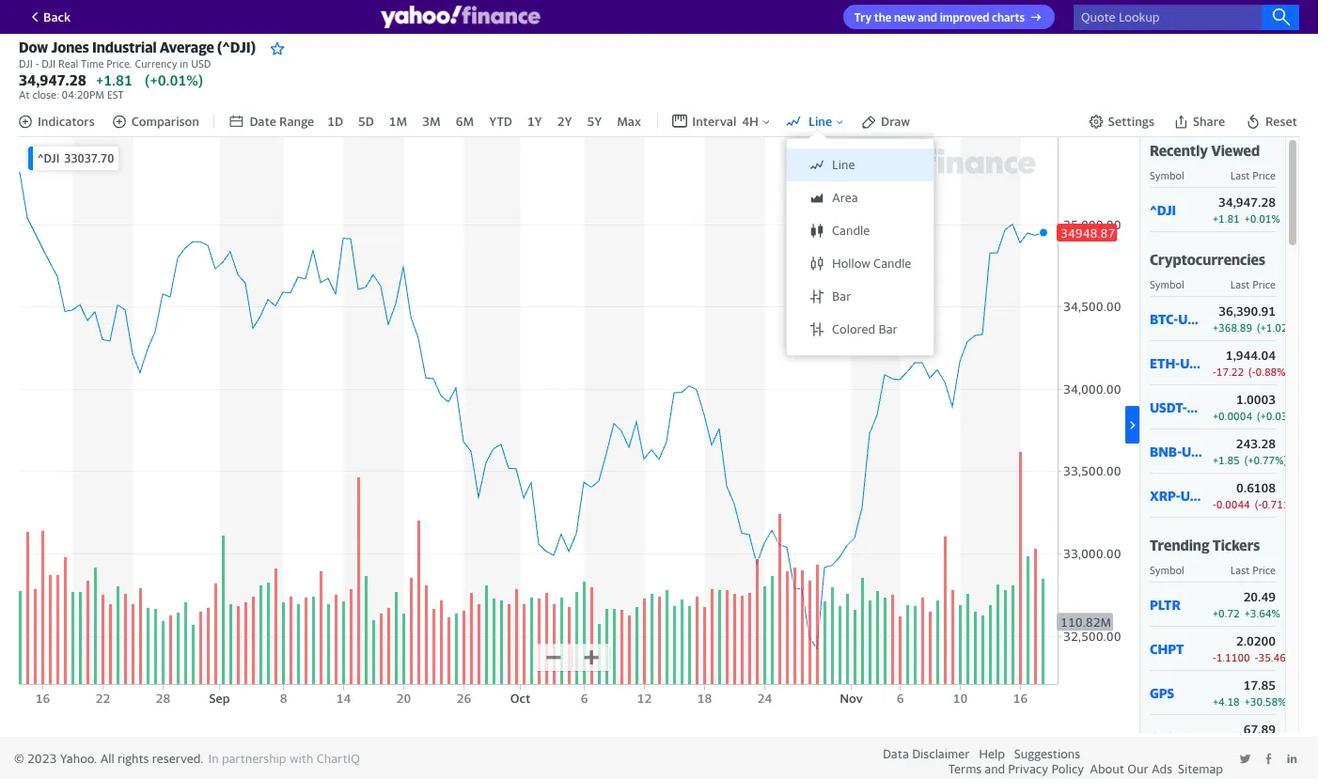 Task type: locate. For each thing, give the bounding box(es) containing it.
chartiq
[[317, 752, 360, 767]]

last price up 36,390.91
[[1231, 278, 1276, 291]]

0.78%)
[[1256, 366, 1290, 378]]

0 horizontal spatial candle
[[832, 223, 870, 238]]

last for recently viewed
[[1231, 169, 1250, 182]]

17.85 +4.18 +30.58%
[[1213, 678, 1287, 708]]

last for trending tickers
[[1231, 564, 1250, 577]]

yahoo.
[[60, 752, 97, 767]]

1 vertical spatial last
[[1231, 278, 1250, 291]]

(- down 1,944.60
[[1249, 366, 1256, 378]]

chpt
[[1150, 641, 1185, 657]]

(+0.01%)
[[145, 72, 203, 89]]

try the new and improved charts button
[[844, 5, 1055, 29]]

usdt-usd
[[1150, 399, 1213, 415]]

price for trending tickers
[[1253, 564, 1276, 577]]

(+1.02%)
[[1258, 322, 1300, 334]]

line left draw button
[[809, 114, 832, 129]]

suggestions
[[1015, 747, 1081, 762]]

1 vertical spatial candle
[[874, 256, 912, 271]]

ytd
[[489, 114, 513, 129]]

real
[[58, 57, 78, 70]]

1 symbol from the top
[[1150, 169, 1185, 182]]

1 last from the top
[[1231, 169, 1250, 182]]

chart toolbar toolbar
[[18, 104, 1300, 357]]

34,947.28 down real
[[19, 72, 86, 89]]

0 vertical spatial ^dji
[[38, 152, 60, 166]]

1 vertical spatial symbol
[[1150, 278, 1185, 291]]

line button up area
[[787, 149, 934, 182]]

line up area
[[832, 157, 855, 172]]

candle up hollow
[[832, 223, 870, 238]]

1 vertical spatial ^dji
[[1150, 202, 1177, 218]]

- for chpt
[[1213, 652, 1217, 664]]

0 vertical spatial (-
[[1249, 366, 1256, 378]]

0 horizontal spatial dji
[[19, 57, 33, 70]]

candle right hollow
[[874, 256, 912, 271]]

data disclaimer link
[[883, 747, 970, 762]]

usd
[[191, 57, 211, 70], [1179, 311, 1205, 327], [1181, 355, 1206, 371], [1187, 399, 1213, 415], [1182, 444, 1208, 460], [1181, 488, 1207, 504]]

3 last from the top
[[1231, 564, 1250, 577]]

back
[[43, 9, 71, 24]]

price.
[[106, 57, 132, 70]]

about our ads link
[[1090, 762, 1173, 777]]

^dji link
[[1150, 202, 1204, 218]]

34,947.28 +1.81 +0.01%
[[1213, 195, 1281, 225]]

5y
[[587, 114, 602, 129]]

(- inside 1,944.60 -15.27 (-0.78%)
[[1249, 366, 1256, 378]]

hollow
[[832, 256, 871, 271]]

0 vertical spatial last
[[1231, 169, 1250, 182]]

price down viewed
[[1253, 169, 1276, 182]]

bar right colored
[[879, 322, 898, 337]]

settings button
[[1089, 114, 1155, 129]]

2 dji from the left
[[42, 57, 56, 70]]

0.0044
[[1217, 499, 1251, 511]]

dji
[[19, 57, 33, 70], [42, 57, 56, 70]]

1 vertical spatial +1.81
[[1213, 213, 1240, 225]]

0.6108
[[1237, 481, 1276, 496]]

symbol down trending at bottom right
[[1150, 564, 1185, 577]]

dow jones industrial average (^dji)
[[19, 39, 256, 55]]

243.28
[[1237, 437, 1276, 452]]

1 horizontal spatial bar
[[879, 322, 898, 337]]

area
[[832, 190, 858, 205]]

1y button
[[526, 112, 544, 131]]

17.85
[[1244, 678, 1276, 693]]

1y
[[528, 114, 542, 129]]

0 horizontal spatial ^dji
[[38, 152, 60, 166]]

follow on twitter image
[[1240, 753, 1252, 766]]

try
[[855, 10, 872, 25]]

6m
[[456, 114, 474, 129]]

2 vertical spatial last
[[1231, 564, 1250, 577]]

symbol down recently at the top right
[[1150, 169, 1185, 182]]

eth-usd
[[1150, 355, 1206, 371]]

3 price from the top
[[1253, 564, 1276, 577]]

1 horizontal spatial dji
[[42, 57, 56, 70]]

- inside 0.6108 -0.0044 (-0.7114%)
[[1213, 499, 1217, 511]]

1 last price from the top
[[1231, 169, 1276, 182]]

candle button
[[787, 215, 934, 247]]

+1.81 inside 34,947.28 +1.81 +0.01%
[[1213, 213, 1240, 225]]

suggestions link
[[1015, 747, 1081, 762]]

+1.81 left '+0.01%' at the top right of the page
[[1213, 213, 1240, 225]]

3 symbol from the top
[[1150, 564, 1185, 577]]

1 horizontal spatial ^dji
[[1150, 202, 1177, 218]]

2 last price from the top
[[1231, 278, 1276, 291]]

2 symbol from the top
[[1150, 278, 1185, 291]]

34,947.28 up '+0.01%' at the top right of the page
[[1219, 195, 1276, 210]]

0 vertical spatial line button
[[786, 114, 846, 129]]

- right xrp-usd
[[1213, 499, 1217, 511]]

0.6108 -0.0044 (-0.7114%)
[[1213, 481, 1308, 511]]

line
[[809, 114, 832, 129], [832, 157, 855, 172]]

2 vertical spatial price
[[1253, 564, 1276, 577]]

0 vertical spatial last price
[[1231, 169, 1276, 182]]

34,947.28 inside 34,947.28 +1.81 +0.01%
[[1219, 195, 1276, 210]]

+368.89
[[1213, 322, 1253, 334]]

comparison button
[[112, 114, 199, 129]]

nav element
[[229, 112, 643, 131]]

follow on facebook image
[[1263, 753, 1275, 766]]

1 horizontal spatial 34,947.28
[[1219, 195, 1276, 210]]

xrp-
[[1150, 488, 1181, 504]]

est
[[107, 89, 124, 101]]

help link
[[979, 747, 1005, 762]]

1 vertical spatial 34,947.28
[[1219, 195, 1276, 210]]

last up 36,390.91
[[1231, 278, 1250, 291]]

- for eth-usd
[[1213, 366, 1217, 378]]

1m
[[389, 114, 407, 129]]

reserved.
[[152, 752, 204, 767]]

line button right 4h
[[786, 114, 846, 129]]

2y
[[557, 114, 572, 129]]

0 vertical spatial bar
[[832, 289, 851, 304]]

our
[[1128, 762, 1149, 777]]

in
[[208, 752, 219, 767]]

5d
[[358, 114, 374, 129]]

max button
[[615, 112, 643, 131]]

2 price from the top
[[1253, 278, 1276, 291]]

btc-usd link
[[1150, 311, 1205, 327]]

chpt link
[[1150, 641, 1204, 657]]

1 horizontal spatial +1.81
[[1213, 213, 1240, 225]]

usd for eth-
[[1181, 355, 1206, 371]]

0 horizontal spatial and
[[918, 10, 938, 25]]

bnb-
[[1150, 444, 1182, 460]]

bar down hollow
[[832, 289, 851, 304]]

^dji down recently at the top right
[[1150, 202, 1177, 218]]

0 vertical spatial +1.81
[[96, 72, 132, 89]]

last down tickers
[[1231, 564, 1250, 577]]

1,944.60 -15.27 (-0.78%)
[[1213, 348, 1290, 378]]

price for recently viewed
[[1253, 169, 1276, 182]]

and right terms
[[985, 762, 1006, 777]]

usd for usdt-
[[1187, 399, 1213, 415]]

new
[[894, 10, 916, 25]]

last price down viewed
[[1231, 169, 1276, 182]]

crsp link
[[1150, 729, 1204, 745]]

0 horizontal spatial bar
[[832, 289, 851, 304]]

average
[[160, 39, 214, 55]]

34,947.28 for 34,947.28 +1.81 +0.01%
[[1219, 195, 1276, 210]]

+3.64%
[[1245, 608, 1281, 620]]

indicators button
[[18, 114, 95, 129]]

search image
[[1273, 8, 1291, 26]]

0 vertical spatial and
[[918, 10, 938, 25]]

1 vertical spatial and
[[985, 762, 1006, 777]]

- right chpt link
[[1213, 652, 1217, 664]]

+1.81 for 34,947.28 +1.81 +0.01%
[[1213, 213, 1240, 225]]

policy
[[1052, 762, 1085, 777]]

price up 20.49
[[1253, 564, 1276, 577]]

+1.81 down dji - dji real time price. currency in usd on the left of the page
[[96, 72, 132, 89]]

recently
[[1150, 142, 1209, 159]]

terms link
[[949, 762, 982, 777]]

dji - dji real time price. currency in usd
[[19, 57, 211, 70]]

2 last from the top
[[1231, 278, 1250, 291]]

^dji inside 'right column' element
[[1150, 202, 1177, 218]]

- right eth-usd link
[[1213, 366, 1217, 378]]

0 horizontal spatial +1.81
[[96, 72, 132, 89]]

- for xrp-usd
[[1213, 499, 1217, 511]]

1 vertical spatial price
[[1253, 278, 1276, 291]]

3 last price from the top
[[1231, 564, 1276, 577]]

0 vertical spatial price
[[1253, 169, 1276, 182]]

+0.01%
[[1245, 213, 1281, 225]]

5y button
[[585, 112, 604, 131]]

and right new
[[918, 10, 938, 25]]

1 vertical spatial last price
[[1231, 278, 1276, 291]]

- inside 1,944.60 -15.27 (-0.78%)
[[1213, 366, 1217, 378]]

cryptocurrencies link
[[1150, 251, 1266, 268]]

usd for xrp-
[[1181, 488, 1207, 504]]

^dji for ^dji
[[1150, 202, 1177, 218]]

dji down dow
[[19, 57, 33, 70]]

right column element
[[1140, 137, 1313, 780]]

(- down 0.6108
[[1255, 499, 1262, 511]]

last price for cryptocurrencies
[[1231, 278, 1276, 291]]

pltr
[[1150, 597, 1181, 613]]

jones
[[51, 39, 89, 55]]

(- inside 0.6108 -0.0044 (-0.7114%)
[[1255, 499, 1262, 511]]

^dji down indicators button on the left
[[38, 152, 60, 166]]

price up 36,390.91
[[1253, 278, 1276, 291]]

+0.0004
[[1213, 410, 1253, 422]]

^dji 33037.70
[[38, 152, 114, 166]]

6m button
[[454, 112, 476, 131]]

last price up 20.49
[[1231, 564, 1276, 577]]

1 price from the top
[[1253, 169, 1276, 182]]

time
[[81, 57, 104, 70]]

last down viewed
[[1231, 169, 1250, 182]]

dji left real
[[42, 57, 56, 70]]

about
[[1090, 762, 1125, 777]]

2 vertical spatial last price
[[1231, 564, 1276, 577]]

close:
[[32, 89, 59, 101]]

0 vertical spatial symbol
[[1150, 169, 1185, 182]]

trending tickers link
[[1150, 537, 1261, 554]]

1 vertical spatial (-
[[1255, 499, 1262, 511]]

0 vertical spatial 34,947.28
[[19, 72, 86, 89]]

the
[[875, 10, 892, 25]]

line button
[[786, 114, 846, 129], [787, 149, 934, 182]]

1 horizontal spatial and
[[985, 762, 1006, 777]]

2 vertical spatial symbol
[[1150, 564, 1185, 577]]

symbol up btc-
[[1150, 278, 1185, 291]]

^dji
[[38, 152, 60, 166], [1150, 202, 1177, 218]]

0 horizontal spatial 34,947.28
[[19, 72, 86, 89]]

67.89
[[1244, 722, 1276, 737]]

sitemap
[[1179, 762, 1224, 777]]



Task type: vqa. For each thing, say whether or not it's contained in the screenshot.


Task type: describe. For each thing, give the bounding box(es) containing it.
in
[[180, 57, 188, 70]]

all
[[100, 752, 114, 767]]

and inside "button"
[[918, 10, 938, 25]]

last price for trending tickers
[[1231, 564, 1276, 577]]

colored bar button
[[787, 313, 934, 346]]

hollow candle
[[832, 256, 912, 271]]

1m button
[[387, 112, 409, 131]]

with
[[290, 752, 314, 767]]

try the new and improved charts
[[855, 10, 1025, 25]]

and inside the data disclaimer help suggestions terms and privacy policy about our ads sitemap
[[985, 762, 1006, 777]]

36,390.91 +368.89 (+1.02%)
[[1213, 304, 1300, 334]]

5d button
[[356, 112, 376, 131]]

btc-
[[1150, 311, 1179, 327]]

36,390.91
[[1219, 304, 1276, 319]]

symbol for cryptocurrencies
[[1150, 278, 1185, 291]]

1 vertical spatial bar
[[879, 322, 898, 337]]

Quote Lookup text field
[[1074, 4, 1300, 30]]

back button
[[19, 5, 78, 28]]

show more image
[[1126, 419, 1140, 433]]

pltr link
[[1150, 597, 1204, 613]]

+1.81 for 34,947.28 +1.81
[[96, 72, 132, 89]]

1 dji from the left
[[19, 57, 33, 70]]

34,947.28 +1.81
[[19, 72, 132, 89]]

data
[[883, 747, 909, 762]]

help
[[979, 747, 1005, 762]]

trending
[[1150, 537, 1210, 554]]

currency
[[135, 57, 177, 70]]

ads
[[1152, 762, 1173, 777]]

3m
[[423, 114, 441, 129]]

symbol for trending tickers
[[1150, 564, 1185, 577]]

20.49 +0.72 +3.64%
[[1213, 590, 1281, 620]]

settings
[[1109, 114, 1155, 129]]

improved
[[940, 10, 990, 25]]

range
[[279, 114, 314, 129]]

area button
[[787, 182, 934, 215]]

- down 2.0200
[[1255, 652, 1259, 664]]

tickers
[[1213, 537, 1261, 554]]

20.49
[[1244, 590, 1276, 605]]

bnb-usd
[[1150, 444, 1208, 460]]

34,947.28 for 34,947.28 +1.81
[[19, 72, 86, 89]]

recently viewed
[[1150, 142, 1260, 159]]

1.0003 +0.0004 (+0.0358%)
[[1213, 392, 1313, 422]]

date range button
[[229, 114, 314, 129]]

eth-usd link
[[1150, 355, 1206, 371]]

terms
[[949, 762, 982, 777]]

(^dji)
[[217, 39, 256, 55]]

crsp
[[1150, 729, 1183, 745]]

+1.85
[[1213, 454, 1240, 467]]

gps
[[1150, 685, 1175, 701]]

0.7114%)
[[1262, 499, 1308, 511]]

(- for xrp-usd
[[1255, 499, 1262, 511]]

yahoo finance logo image
[[381, 6, 541, 28]]

^dji for ^dji 33037.70
[[38, 152, 60, 166]]

indicators
[[38, 114, 95, 129]]

share button
[[1172, 112, 1227, 131]]

at
[[19, 89, 30, 101]]

date range
[[250, 114, 314, 129]]

follow on linkedin image
[[1287, 753, 1299, 766]]

cryptocurrencies
[[1150, 251, 1266, 268]]

xrp-usd
[[1150, 488, 1207, 504]]

0 vertical spatial line
[[809, 114, 832, 129]]

privacy
[[1008, 762, 1049, 777]]

symbol for recently viewed
[[1150, 169, 1185, 182]]

partnership
[[222, 752, 286, 767]]

hollow candle button
[[787, 247, 934, 280]]

15.27
[[1217, 366, 1244, 378]]

interval 4h
[[693, 114, 759, 129]]

eth-
[[1150, 355, 1181, 371]]

last for cryptocurrencies
[[1231, 278, 1250, 291]]

(- for eth-usd
[[1249, 366, 1256, 378]]

0 vertical spatial candle
[[832, 223, 870, 238]]

gps link
[[1150, 685, 1204, 701]]

3m button
[[421, 112, 443, 131]]

share
[[1193, 114, 1226, 129]]

usd for btc-
[[1179, 311, 1205, 327]]

date
[[250, 114, 276, 129]]

+4.18
[[1213, 696, 1240, 708]]

rights
[[118, 752, 149, 767]]

©
[[14, 752, 24, 767]]

last price for recently viewed
[[1231, 169, 1276, 182]]

1 vertical spatial line button
[[787, 149, 934, 182]]

1,944.60
[[1226, 348, 1276, 363]]

reset button
[[1244, 112, 1300, 131]]

bar button
[[787, 280, 934, 313]]

1.1100
[[1217, 652, 1251, 664]]

industrial
[[92, 39, 157, 55]]

usdt-
[[1150, 399, 1187, 415]]

dow
[[19, 39, 48, 55]]

price for cryptocurrencies
[[1253, 278, 1276, 291]]

ytd button
[[487, 112, 514, 131]]

usd for bnb-
[[1182, 444, 1208, 460]]

disclaimer
[[912, 747, 970, 762]]

xrp-usd link
[[1150, 488, 1207, 504]]

1d
[[328, 114, 343, 129]]

35.46%
[[1259, 652, 1295, 664]]

1 vertical spatial line
[[832, 157, 855, 172]]

- down dow
[[35, 57, 39, 70]]

1 horizontal spatial candle
[[874, 256, 912, 271]]



